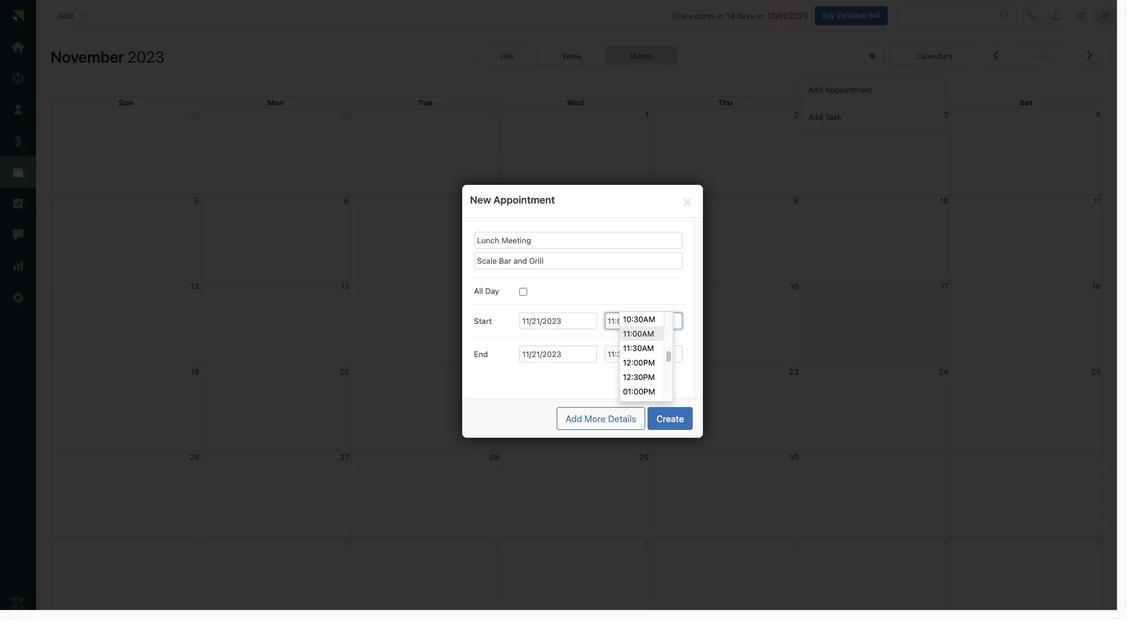 Task type: describe. For each thing, give the bounding box(es) containing it.
5
[[195, 195, 199, 205]]

20
[[340, 367, 349, 376]]

sell
[[869, 11, 881, 20]]

10:00am
[[623, 300, 656, 310]]

add for add task
[[809, 112, 823, 121]]

01:30pm
[[623, 401, 655, 411]]

day
[[485, 286, 499, 296]]

zendesk
[[837, 11, 867, 20]]

calls image
[[1028, 11, 1038, 20]]

1 horizontal spatial 14
[[726, 11, 735, 20]]

17
[[941, 281, 949, 291]]

end
[[474, 349, 488, 359]]

in
[[718, 11, 724, 20]]

× link
[[680, 191, 695, 209]]

11
[[1094, 195, 1101, 205]]

jp
[[1100, 10, 1110, 20]]

buy zendesk sell button
[[815, 6, 888, 25]]

trial
[[672, 11, 687, 20]]

appointment for add appointment
[[825, 85, 873, 94]]

add more details
[[566, 413, 637, 424]]

expires
[[689, 11, 716, 20]]

appointment for new appointment
[[494, 194, 555, 206]]

29
[[640, 452, 649, 462]]

on
[[756, 11, 765, 20]]

×
[[683, 191, 693, 209]]

buy
[[822, 11, 835, 20]]

chevron down image
[[78, 11, 88, 20]]

new appointment
[[470, 194, 555, 206]]

november
[[51, 48, 124, 66]]

7
[[495, 195, 499, 205]]

12
[[191, 281, 199, 291]]

create link
[[648, 407, 693, 430]]

11:00am
[[623, 329, 654, 338]]

plus image
[[870, 52, 876, 60]]

12/01/2023
[[768, 11, 808, 20]]

26
[[190, 452, 199, 462]]

more
[[585, 413, 606, 424]]

Untitled Appointment text field
[[474, 232, 683, 248]]

16
[[791, 281, 799, 291]]

zendesk image
[[10, 596, 26, 611]]

3
[[944, 109, 949, 119]]

25
[[1092, 367, 1101, 376]]

1
[[646, 109, 649, 119]]

day
[[501, 51, 515, 61]]

november 2023
[[51, 48, 165, 66]]

22
[[640, 367, 649, 376]]

Start Time text field
[[605, 313, 683, 329]]

mon
[[267, 98, 284, 107]]

10:30am
[[623, 314, 656, 324]]

10
[[941, 195, 949, 205]]

add for add
[[58, 10, 73, 20]]

days
[[737, 11, 754, 20]]

add for add appointment
[[809, 85, 823, 94]]

details
[[608, 413, 637, 424]]

Start Date text field
[[519, 313, 597, 329]]

all
[[474, 286, 483, 296]]

week
[[562, 51, 582, 61]]

01:00pm
[[623, 387, 655, 396]]

10:00am 10:30am 11:00am 11:30am 12:00pm 12:30pm 01:00pm 01:30pm
[[623, 300, 656, 411]]

thu
[[718, 98, 733, 107]]



Task type: locate. For each thing, give the bounding box(es) containing it.
add inside "button"
[[58, 10, 73, 20]]

2023
[[127, 48, 165, 66]]

add task
[[809, 112, 842, 121]]

today
[[1032, 51, 1054, 61]]

bell image
[[1052, 11, 1062, 20]]

add left chevron down icon
[[58, 10, 73, 20]]

30
[[789, 452, 799, 462]]

0 vertical spatial 14
[[726, 11, 735, 20]]

new
[[470, 194, 491, 206]]

appointment up task
[[825, 85, 873, 94]]

14 right in
[[726, 11, 735, 20]]

buy zendesk sell
[[822, 11, 881, 20]]

sun
[[118, 98, 133, 107]]

sat
[[1020, 98, 1033, 107]]

zendesk products image
[[1077, 11, 1085, 20]]

angle left image
[[993, 47, 999, 63]]

2
[[794, 109, 799, 119]]

all day
[[474, 286, 499, 296]]

End Date text field
[[519, 346, 597, 363]]

6
[[344, 195, 349, 205]]

1 horizontal spatial appointment
[[825, 85, 873, 94]]

0 vertical spatial appointment
[[825, 85, 873, 94]]

start
[[474, 316, 492, 326]]

13
[[341, 281, 349, 291]]

11:30am
[[623, 343, 654, 353]]

add more details link
[[557, 407, 646, 430]]

add up add task
[[809, 85, 823, 94]]

End Time text field
[[605, 346, 683, 363]]

0 horizontal spatial appointment
[[494, 194, 555, 206]]

0 horizontal spatial 14
[[491, 281, 499, 291]]

jp button
[[1095, 6, 1115, 25]]

appointment right new
[[494, 194, 555, 206]]

4
[[1096, 109, 1101, 119]]

calendars
[[916, 51, 953, 61]]

add left task
[[809, 112, 823, 121]]

14
[[726, 11, 735, 20], [491, 281, 499, 291]]

18
[[1093, 281, 1101, 291]]

task
[[825, 112, 842, 121]]

9
[[794, 195, 799, 205]]

12:30pm
[[623, 372, 655, 382]]

search image
[[1001, 11, 1010, 20]]

Location text field
[[474, 252, 683, 269]]

14 right all
[[491, 281, 499, 291]]

trial expires in 14 days on 12/01/2023
[[672, 11, 808, 20]]

add
[[58, 10, 73, 20], [809, 85, 823, 94], [809, 112, 823, 121], [566, 413, 582, 424]]

appointment
[[825, 85, 873, 94], [494, 194, 555, 206]]

wed
[[567, 98, 584, 107]]

1 vertical spatial appointment
[[494, 194, 555, 206]]

None checkbox
[[519, 288, 527, 296]]

24
[[939, 367, 949, 376]]

12:00pm
[[623, 358, 655, 367]]

28
[[490, 452, 499, 462]]

add button
[[48, 3, 97, 27]]

tue
[[419, 98, 433, 107]]

1 vertical spatial 14
[[491, 281, 499, 291]]

angle right image
[[1088, 47, 1093, 63]]

create
[[657, 413, 684, 424]]

19
[[191, 367, 199, 376]]

23
[[790, 367, 799, 376]]

add appointment
[[809, 85, 873, 94]]

add left 'more'
[[566, 413, 582, 424]]

27
[[340, 452, 349, 462]]

add for add more details
[[566, 413, 582, 424]]



Task type: vqa. For each thing, say whether or not it's contained in the screenshot.
access
no



